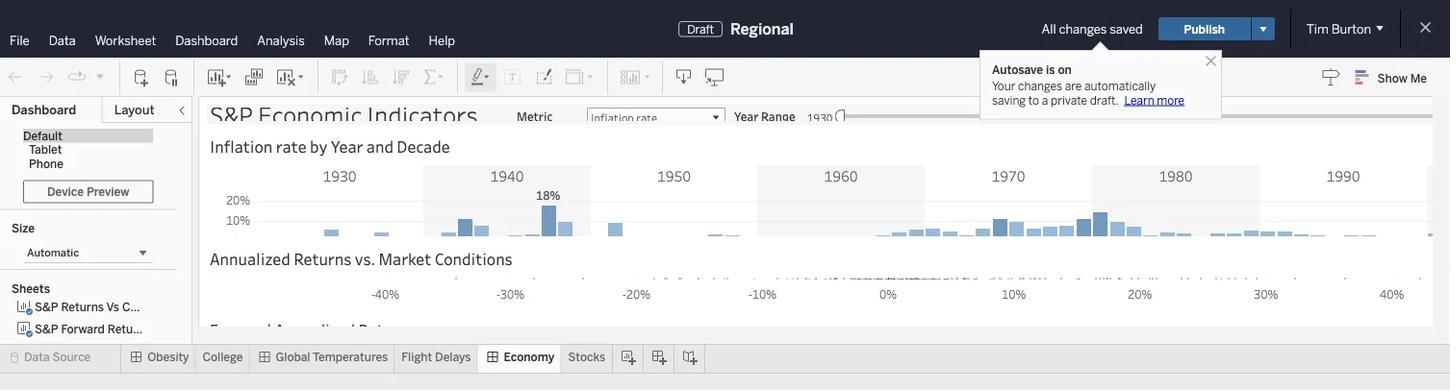 Task type: vqa. For each thing, say whether or not it's contained in the screenshot.
EXTERNAL ASSETS link
no



Task type: describe. For each thing, give the bounding box(es) containing it.
a
[[1042, 93, 1049, 107]]

download image
[[675, 68, 694, 87]]

forward inside list box
[[61, 322, 105, 336]]

returns down the vs
[[108, 322, 151, 336]]

1960, Decade. Press Space to toggle selection. Press Escape to go back to the left margin. Use arrow keys to navigate headers text field
[[758, 166, 925, 186]]

format workbook image
[[534, 68, 554, 87]]

temperatures
[[313, 351, 388, 365]]

1930, Decade. Press Space to toggle selection. Press Escape to go back to the left margin. Use arrow keys to navigate headers text field
[[256, 166, 424, 186]]

swap rows and columns image
[[330, 68, 349, 87]]

1 horizontal spatial year
[[734, 108, 759, 124]]

publish
[[1185, 22, 1225, 36]]

1 vertical spatial year
[[331, 136, 363, 157]]

open and edit this workbook in tableau desktop image
[[706, 68, 725, 87]]

burton
[[1332, 21, 1372, 37]]

by for rate
[[310, 136, 327, 157]]

collapse image
[[176, 105, 188, 116]]

device preview button
[[23, 180, 153, 204]]

phone
[[29, 157, 63, 171]]

draft.
[[1090, 93, 1119, 107]]

list box containing s&p returns vs conditions
[[12, 296, 181, 363]]

economic
[[258, 98, 362, 130]]

show labels image
[[503, 68, 523, 87]]

is
[[1046, 63, 1055, 77]]

learn
[[1125, 93, 1155, 107]]

s&p for s&p economic indicators
[[210, 98, 253, 130]]

range
[[761, 108, 796, 124]]

1 vertical spatial dashboard
[[12, 103, 76, 118]]

default
[[23, 129, 62, 143]]

show
[[1378, 71, 1408, 85]]

autosave
[[992, 63, 1043, 77]]

inflation
[[210, 136, 273, 157]]

more
[[1157, 93, 1185, 107]]

rate
[[276, 136, 307, 157]]

delays
[[435, 351, 471, 365]]

source
[[52, 351, 91, 365]]

vs
[[106, 300, 119, 314]]

close image
[[1202, 52, 1221, 70]]

returns for decade
[[61, 345, 104, 359]]

undo image
[[6, 68, 25, 87]]

s&p for s&p forward returns
[[35, 322, 58, 336]]

stocks
[[568, 351, 606, 365]]

saving
[[992, 93, 1026, 107]]

learn more
[[1125, 93, 1185, 107]]

s&p returns vs conditions
[[35, 300, 181, 314]]

1 horizontal spatial forward
[[210, 320, 271, 341]]

data for data source
[[24, 351, 50, 365]]

2000, Decade. Press Space to toggle selection. Press Escape to go back to the left margin. Use arrow keys to navigate headers text field
[[1428, 166, 1451, 186]]

help
[[429, 33, 455, 48]]

returns up flight
[[359, 320, 416, 341]]

all changes saved
[[1042, 21, 1143, 37]]

analysis
[[257, 33, 305, 48]]

s&p economic indicators
[[210, 98, 478, 130]]

by for returns
[[107, 345, 120, 359]]

data guide image
[[1322, 67, 1342, 87]]

changes for your
[[1019, 79, 1063, 93]]

s&p for s&p returns vs conditions
[[35, 300, 58, 314]]

device
[[47, 185, 84, 199]]

automatically
[[1085, 79, 1156, 93]]

to
[[1029, 93, 1040, 107]]

regional
[[731, 20, 794, 38]]

returns for market
[[294, 248, 352, 270]]

1980, Decade. Press Space to toggle selection. Press Escape to go back to the left margin. Use arrow keys to navigate headers text field
[[1093, 166, 1260, 186]]

obesity
[[148, 351, 189, 365]]

data source
[[24, 351, 91, 365]]

size
[[12, 222, 35, 236]]

draft
[[687, 22, 714, 36]]

0 vertical spatial annualized
[[210, 248, 291, 270]]

private
[[1051, 93, 1088, 107]]



Task type: locate. For each thing, give the bounding box(es) containing it.
returns down s&p forward returns
[[61, 345, 104, 359]]

replay animation image right the redo icon
[[67, 68, 87, 87]]

fit image
[[565, 68, 596, 87]]

your changes are automatically saving to a private draft.
[[992, 79, 1156, 107]]

s&p
[[210, 98, 253, 130], [35, 300, 58, 314], [35, 322, 58, 336], [35, 345, 58, 359]]

1970, Decade. Press Space to toggle selection. Press Escape to go back to the left margin. Use arrow keys to navigate headers text field
[[925, 166, 1093, 186]]

economy
[[504, 351, 555, 365]]

0 vertical spatial dashboard
[[175, 33, 238, 48]]

by right the rate
[[310, 136, 327, 157]]

worksheet
[[95, 33, 156, 48]]

map
[[324, 33, 349, 48]]

s&p for s&p returns by decade
[[35, 345, 58, 359]]

data for data
[[49, 33, 76, 48]]

year range
[[734, 108, 796, 124]]

list box
[[12, 296, 181, 363]]

duplicate image
[[245, 68, 264, 87]]

1 horizontal spatial decade
[[397, 136, 450, 157]]

0 horizontal spatial year
[[331, 136, 363, 157]]

show me button
[[1347, 63, 1445, 92]]

metric
[[517, 108, 553, 124]]

clear sheet image
[[275, 68, 306, 87]]

sort descending image
[[392, 68, 411, 87]]

0 horizontal spatial forward
[[61, 322, 105, 336]]

by inside list box
[[107, 345, 120, 359]]

redo image
[[37, 68, 56, 87]]

format
[[369, 33, 410, 48]]

new data source image
[[132, 68, 151, 87]]

s&p forward returns
[[35, 322, 151, 336]]

annualized
[[210, 248, 291, 270], [275, 320, 355, 341]]

s&p returns by decade
[[35, 345, 163, 359]]

0 vertical spatial decade
[[397, 136, 450, 157]]

s&p up data source on the left
[[35, 322, 58, 336]]

data left source
[[24, 351, 50, 365]]

your
[[992, 79, 1016, 93]]

flight
[[402, 351, 432, 365]]

vs.
[[355, 248, 375, 270]]

market
[[379, 248, 431, 270]]

0 vertical spatial conditions
[[435, 248, 513, 270]]

forward up s&p returns by decade at left
[[61, 322, 105, 336]]

0 vertical spatial changes
[[1059, 21, 1107, 37]]

learn more link
[[1119, 93, 1185, 107]]

dashboard
[[175, 33, 238, 48], [12, 103, 76, 118]]

changes
[[1059, 21, 1107, 37], [1019, 79, 1063, 93]]

1 horizontal spatial by
[[310, 136, 327, 157]]

by down s&p forward returns
[[107, 345, 120, 359]]

decade inside list box
[[123, 345, 163, 359]]

tablet
[[29, 143, 62, 157]]

highlight image
[[470, 68, 492, 87]]

1 vertical spatial changes
[[1019, 79, 1063, 93]]

1940, Decade. Press Space to toggle selection. Press Escape to go back to the left margin. Use arrow keys to navigate headers text field
[[424, 166, 591, 186]]

returns for conditions
[[61, 300, 104, 314]]

0 vertical spatial data
[[49, 33, 76, 48]]

1 horizontal spatial conditions
[[435, 248, 513, 270]]

0 horizontal spatial conditions
[[122, 300, 181, 314]]

saved
[[1110, 21, 1143, 37]]

global
[[276, 351, 310, 365]]

forward up college
[[210, 320, 271, 341]]

year
[[734, 108, 759, 124], [331, 136, 363, 157]]

show me
[[1378, 71, 1428, 85]]

dashboard up new worksheet icon
[[175, 33, 238, 48]]

returns
[[294, 248, 352, 270], [61, 300, 104, 314], [359, 320, 416, 341], [108, 322, 151, 336], [61, 345, 104, 359]]

1930
[[808, 111, 833, 125]]

1 vertical spatial decade
[[123, 345, 163, 359]]

1 horizontal spatial dashboard
[[175, 33, 238, 48]]

device preview
[[47, 185, 129, 199]]

replay animation image
[[67, 68, 87, 87], [94, 71, 106, 82]]

0 vertical spatial by
[[310, 136, 327, 157]]

inflation rate by year and decade
[[210, 136, 450, 157]]

replay animation image left new data source image
[[94, 71, 106, 82]]

me
[[1411, 71, 1428, 85]]

decade down s&p forward returns
[[123, 345, 163, 359]]

1950, Decade. Press Space to toggle selection. Press Escape to go back to the left margin. Use arrow keys to navigate headers text field
[[591, 166, 758, 186]]

preview
[[87, 185, 129, 199]]

file
[[10, 33, 30, 48]]

decade
[[397, 136, 450, 157], [123, 345, 163, 359]]

annualized up the forward annualized returns on the bottom of the page
[[210, 248, 291, 270]]

1 vertical spatial conditions
[[122, 300, 181, 314]]

1 horizontal spatial replay animation image
[[94, 71, 106, 82]]

pause auto updates image
[[163, 68, 182, 87]]

sort ascending image
[[361, 68, 380, 87]]

returns up s&p forward returns
[[61, 300, 104, 314]]

data up the redo icon
[[49, 33, 76, 48]]

year left range
[[734, 108, 759, 124]]

decade down indicators
[[397, 136, 450, 157]]

layout
[[114, 103, 155, 118]]

data
[[49, 33, 76, 48], [24, 351, 50, 365]]

global temperatures
[[276, 351, 388, 365]]

changes inside your changes are automatically saving to a private draft.
[[1019, 79, 1063, 93]]

0 horizontal spatial decade
[[123, 345, 163, 359]]

1 vertical spatial data
[[24, 351, 50, 365]]

0 vertical spatial year
[[734, 108, 759, 124]]

s&p down s&p forward returns
[[35, 345, 58, 359]]

s&p down sheets
[[35, 300, 58, 314]]

autosave is on
[[992, 63, 1072, 77]]

tim burton
[[1307, 21, 1372, 37]]

tim
[[1307, 21, 1329, 37]]

automatic
[[27, 247, 79, 260]]

0 horizontal spatial dashboard
[[12, 103, 76, 118]]

1 vertical spatial annualized
[[275, 320, 355, 341]]

totals image
[[423, 68, 446, 87]]

forward annualized returns
[[210, 320, 416, 341]]

publish button
[[1159, 17, 1251, 40]]

are
[[1065, 79, 1082, 93]]

year up 1930, decade. press space to toggle selection. press escape to go back to the left margin. use arrow keys to navigate headers text box
[[331, 136, 363, 157]]

forward
[[210, 320, 271, 341], [61, 322, 105, 336]]

sheets
[[12, 282, 50, 296]]

annualized up the global temperatures at the left of page
[[275, 320, 355, 341]]

annualized returns vs. market conditions
[[210, 248, 513, 270]]

indicators
[[367, 98, 478, 130]]

by
[[310, 136, 327, 157], [107, 345, 120, 359]]

s&p up inflation
[[210, 98, 253, 130]]

new worksheet image
[[206, 68, 233, 87]]

dashboard up default at the left of the page
[[12, 103, 76, 118]]

flight delays
[[402, 351, 471, 365]]

0 horizontal spatial by
[[107, 345, 120, 359]]

changes right all
[[1059, 21, 1107, 37]]

conditions right market
[[435, 248, 513, 270]]

marks. press enter to open the view data window.. use arrow keys to navigate data visualization elements. image
[[256, 186, 1451, 282], [372, 278, 1451, 281]]

changes for all
[[1059, 21, 1107, 37]]

and
[[367, 136, 394, 157]]

default tablet phone
[[23, 129, 63, 171]]

all
[[1042, 21, 1057, 37]]

college
[[203, 351, 243, 365]]

changes down autosave is on
[[1019, 79, 1063, 93]]

returns left vs.
[[294, 248, 352, 270]]

show/hide cards image
[[620, 68, 651, 87]]

1 vertical spatial by
[[107, 345, 120, 359]]

1990, Decade. Press Space to toggle selection. Press Escape to go back to the left margin. Use arrow keys to navigate headers text field
[[1260, 166, 1428, 186]]

0 horizontal spatial replay animation image
[[67, 68, 87, 87]]

on
[[1058, 63, 1072, 77]]

conditions
[[435, 248, 513, 270], [122, 300, 181, 314]]

conditions right the vs
[[122, 300, 181, 314]]



